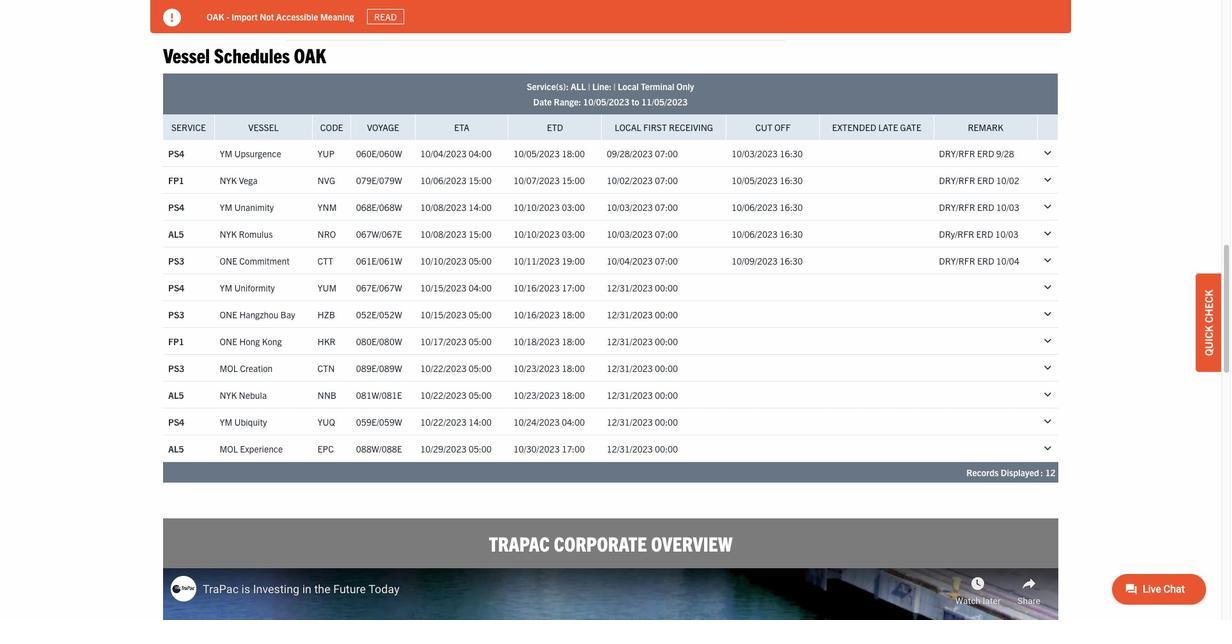 Task type: locate. For each thing, give the bounding box(es) containing it.
0 vertical spatial one
[[220, 255, 237, 267]]

1 10/06/2023 16:30 from the top
[[732, 202, 803, 213]]

12/31/2023 00:00 for 081w/081e
[[607, 390, 678, 401]]

dry/rfr up dry/rfr erd 10/02
[[939, 148, 976, 159]]

1 10/22/2023 from the top
[[421, 363, 467, 374]]

erd left 10/04
[[978, 255, 995, 267]]

0 vertical spatial 10/03/2023
[[732, 148, 778, 159]]

10/23/2023
[[514, 363, 560, 374], [514, 390, 560, 401]]

0 vertical spatial vessel
[[163, 42, 210, 67]]

service
[[171, 122, 206, 133]]

07:00 for 10/04/2023 04:00
[[655, 148, 678, 159]]

read
[[374, 11, 397, 22]]

10/10/2023 03:00 up 10/11/2023 19:00
[[514, 228, 585, 240]]

10/06/2023 down 10/05/2023 16:30
[[732, 202, 778, 213]]

|
[[588, 81, 591, 92], [614, 81, 616, 92]]

4 16:30 from the top
[[780, 228, 803, 240]]

local up to
[[618, 81, 639, 92]]

ym for ym unanimity
[[220, 202, 232, 213]]

dry/rfr erd 10/04
[[939, 255, 1020, 267]]

10/06/2023 for 10/08/2023 15:00
[[732, 228, 778, 240]]

10/03 up 10/04
[[996, 228, 1019, 240]]

2 07:00 from the top
[[655, 175, 678, 186]]

3 ym from the top
[[220, 282, 232, 294]]

dry/rfr up dry/rfr
[[939, 202, 976, 213]]

1 vertical spatial 10/10/2023 03:00
[[514, 228, 585, 240]]

10/30/2023 17:00
[[514, 443, 585, 455]]

solid image
[[163, 9, 181, 27]]

10/08/2023 up '10/10/2023 05:00'
[[421, 228, 467, 240]]

5 07:00 from the top
[[655, 255, 678, 267]]

12
[[1046, 467, 1056, 479]]

10/15/2023 down '10/10/2023 05:00'
[[421, 282, 467, 294]]

1 vertical spatial 10/15/2023
[[421, 309, 467, 321]]

vessel for vessel
[[248, 122, 279, 133]]

3 nyk from the top
[[220, 390, 237, 401]]

2 vertical spatial ps3
[[168, 363, 184, 374]]

2 10/23/2023 from the top
[[514, 390, 560, 401]]

1 vertical spatial local
[[615, 122, 642, 133]]

quick check
[[1203, 290, 1216, 356]]

12/31/2023 for 080e/080w
[[607, 336, 653, 347]]

unanimity
[[234, 202, 274, 213]]

04:00
[[469, 148, 492, 159], [469, 282, 492, 294], [562, 417, 585, 428]]

1 vertical spatial 10/22/2023 05:00
[[421, 390, 492, 401]]

18:00 down 10/16/2023 18:00
[[562, 336, 585, 347]]

05:00 down 10/22/2023 14:00
[[469, 443, 492, 455]]

1 one from the top
[[220, 255, 237, 267]]

4 12/31/2023 from the top
[[607, 363, 653, 374]]

10/03/2023 07:00 up 10/04/2023 07:00
[[607, 228, 678, 240]]

05:00 up the 10/15/2023 04:00
[[469, 255, 492, 267]]

1 03:00 from the top
[[562, 202, 585, 213]]

16:30 down 10/05/2023 16:30
[[780, 202, 803, 213]]

ym for ym uniformity
[[220, 282, 232, 294]]

1 17:00 from the top
[[562, 282, 585, 294]]

1 mol from the top
[[220, 363, 238, 374]]

04:00 down '10/10/2023 05:00'
[[469, 282, 492, 294]]

terminal
[[641, 81, 675, 92]]

ym left ubiquity
[[220, 417, 232, 428]]

10/16/2023 up the 10/18/2023
[[514, 309, 560, 321]]

ps3
[[168, 255, 184, 267], [168, 309, 184, 321], [168, 363, 184, 374]]

059e/059w
[[356, 417, 402, 428]]

3 07:00 from the top
[[655, 202, 678, 213]]

0 vertical spatial local
[[618, 81, 639, 92]]

quick check link
[[1196, 274, 1222, 372]]

4 dry/rfr from the top
[[939, 255, 976, 267]]

mol down ym ubiquity
[[220, 443, 238, 455]]

2 05:00 from the top
[[469, 309, 492, 321]]

2 17:00 from the top
[[562, 443, 585, 455]]

1 vertical spatial nyk
[[220, 228, 237, 240]]

extended
[[833, 122, 877, 133]]

1 dry/rfr from the top
[[939, 148, 976, 159]]

dry/rfr down dry/rfr
[[939, 255, 976, 267]]

0 vertical spatial 10/04/2023
[[421, 148, 467, 159]]

2 12/31/2023 00:00 from the top
[[607, 309, 678, 321]]

4 ps4 from the top
[[168, 417, 184, 428]]

0 vertical spatial al5
[[168, 228, 184, 240]]

1 vertical spatial 10/05/2023
[[514, 148, 560, 159]]

ctt
[[318, 255, 333, 267]]

1 vertical spatial al5
[[168, 390, 184, 401]]

2 10/03/2023 07:00 from the top
[[607, 228, 678, 240]]

local up 09/28/2023 at top
[[615, 122, 642, 133]]

3 00:00 from the top
[[655, 336, 678, 347]]

5 16:30 from the top
[[780, 255, 803, 267]]

10/16/2023 18:00
[[514, 309, 585, 321]]

10/23/2023 up 10/24/2023 in the left of the page
[[514, 390, 560, 401]]

0 horizontal spatial vessel
[[163, 42, 210, 67]]

0 vertical spatial 10/22/2023
[[421, 363, 467, 374]]

4 12/31/2023 00:00 from the top
[[607, 363, 678, 374]]

trapac corporate overview
[[489, 531, 733, 556]]

nyk left nebula
[[220, 390, 237, 401]]

nyk
[[220, 175, 237, 186], [220, 228, 237, 240], [220, 390, 237, 401]]

1 00:00 from the top
[[655, 282, 678, 294]]

0 vertical spatial 10/08/2023
[[421, 202, 467, 213]]

1 10/15/2023 from the top
[[421, 282, 467, 294]]

16:30 down 10/03/2023 16:30
[[780, 175, 803, 186]]

5 12/31/2023 from the top
[[607, 390, 653, 401]]

10/03/2023 07:00 down 10/02/2023 07:00
[[607, 202, 678, 213]]

oak left import
[[207, 11, 224, 22]]

10/23/2023 18:00 for 081w/081e
[[514, 390, 585, 401]]

records displayed : 12
[[967, 467, 1056, 479]]

2 vertical spatial 10/06/2023
[[732, 228, 778, 240]]

10/23/2023 18:00 down 10/18/2023 18:00
[[514, 363, 585, 374]]

1 vertical spatial 10/04/2023
[[607, 255, 653, 267]]

6 12/31/2023 00:00 from the top
[[607, 417, 678, 428]]

10/06/2023 16:30 down 10/05/2023 16:30
[[732, 202, 803, 213]]

1 vertical spatial 10/23/2023 18:00
[[514, 390, 585, 401]]

ps3 for one commitment
[[168, 255, 184, 267]]

10/23/2023 18:00 for 089e/089w
[[514, 363, 585, 374]]

10/16/2023 down 10/11/2023
[[514, 282, 560, 294]]

records
[[967, 467, 999, 479]]

2 ps3 from the top
[[168, 309, 184, 321]]

one left hong
[[220, 336, 237, 347]]

16:30 right 10/09/2023
[[780, 255, 803, 267]]

1 vertical spatial 10/08/2023
[[421, 228, 467, 240]]

10/15/2023 05:00
[[421, 309, 492, 321]]

0 vertical spatial 04:00
[[469, 148, 492, 159]]

12/31/2023
[[607, 282, 653, 294], [607, 309, 653, 321], [607, 336, 653, 347], [607, 363, 653, 374], [607, 390, 653, 401], [607, 417, 653, 428], [607, 443, 653, 455]]

1 10/08/2023 from the top
[[421, 202, 467, 213]]

ym left unanimity
[[220, 202, 232, 213]]

one commitment
[[220, 255, 290, 267]]

oak
[[207, 11, 224, 22], [294, 42, 326, 67]]

0 vertical spatial nyk
[[220, 175, 237, 186]]

2 ym from the top
[[220, 202, 232, 213]]

10/04/2023 07:00
[[607, 255, 678, 267]]

upsurgence
[[234, 148, 281, 159]]

1 vertical spatial 10/16/2023
[[514, 309, 560, 321]]

one left hangzhou
[[220, 309, 237, 321]]

0 vertical spatial 10/23/2023 18:00
[[514, 363, 585, 374]]

05:00 for 089e/089w
[[469, 363, 492, 374]]

1 vertical spatial 10/03
[[996, 228, 1019, 240]]

local
[[618, 81, 639, 92], [615, 122, 642, 133]]

nyk for nyk nebula
[[220, 390, 237, 401]]

yuq
[[318, 417, 335, 428]]

2 al5 from the top
[[168, 390, 184, 401]]

6 05:00 from the top
[[469, 443, 492, 455]]

10/04/2023 right 19:00
[[607, 255, 653, 267]]

0 vertical spatial 10/03/2023 07:00
[[607, 202, 678, 213]]

10/22/2023 up 10/22/2023 14:00
[[421, 390, 467, 401]]

10/15/2023 up 10/17/2023
[[421, 309, 467, 321]]

10/08/2023 14:00
[[421, 202, 492, 213]]

10/22/2023 05:00
[[421, 363, 492, 374], [421, 390, 492, 401]]

0 vertical spatial ps3
[[168, 255, 184, 267]]

1 vertical spatial 10/10/2023
[[514, 228, 560, 240]]

10/03/2023
[[732, 148, 778, 159], [607, 202, 653, 213], [607, 228, 653, 240]]

1 vertical spatial one
[[220, 309, 237, 321]]

18:00 down 10/18/2023 18:00
[[562, 363, 585, 374]]

04:00 for 10/24/2023 04:00
[[562, 417, 585, 428]]

05:00 up 10/22/2023 14:00
[[469, 390, 492, 401]]

- left import
[[226, 11, 230, 22]]

2 10/16/2023 from the top
[[514, 309, 560, 321]]

10/06/2023 16:30
[[732, 202, 803, 213], [732, 228, 803, 240]]

vessel up upsurgence
[[248, 122, 279, 133]]

10/04/2023
[[421, 148, 467, 159], [607, 255, 653, 267]]

erd left "10/02"
[[978, 175, 995, 186]]

ym left uniformity
[[220, 282, 232, 294]]

2 12/31/2023 from the top
[[607, 309, 653, 321]]

erd for dry/rfr erd 10/03
[[978, 202, 995, 213]]

nyk for nyk romulus
[[220, 228, 237, 240]]

10/23/2023 18:00
[[514, 363, 585, 374], [514, 390, 585, 401]]

0 vertical spatial 10/10/2023 03:00
[[514, 202, 585, 213]]

05:00 down 10/15/2023 05:00
[[469, 336, 492, 347]]

2 vertical spatial 10/03/2023
[[607, 228, 653, 240]]

1 ps4 from the top
[[168, 148, 184, 159]]

05:00 for 061e/061w
[[469, 255, 492, 267]]

16:30 down off
[[780, 148, 803, 159]]

2 10/22/2023 05:00 from the top
[[421, 390, 492, 401]]

10/08/2023 for 10/08/2023 15:00
[[421, 228, 467, 240]]

1 16:30 from the top
[[780, 148, 803, 159]]

3 ps3 from the top
[[168, 363, 184, 374]]

accessible
[[276, 11, 318, 22]]

1 10/10/2023 03:00 from the top
[[514, 202, 585, 213]]

| right line:
[[614, 81, 616, 92]]

erd left 9/28
[[978, 148, 995, 159]]

ym up nyk vega
[[220, 148, 232, 159]]

0 horizontal spatial 10/05/2023
[[514, 148, 560, 159]]

1 vertical spatial fp1
[[168, 336, 184, 347]]

2 16:30 from the top
[[780, 175, 803, 186]]

0 vertical spatial 10/06/2023 16:30
[[732, 202, 803, 213]]

0 vertical spatial 10/16/2023
[[514, 282, 560, 294]]

5 05:00 from the top
[[469, 390, 492, 401]]

2 dry/rfr from the top
[[939, 175, 976, 186]]

1 14:00 from the top
[[469, 202, 492, 213]]

07:00 for 10/10/2023 05:00
[[655, 255, 678, 267]]

0 vertical spatial 10/23/2023
[[514, 363, 560, 374]]

mol for mol creation
[[220, 363, 238, 374]]

0 vertical spatial 10/06/2023
[[421, 175, 467, 186]]

10/22/2023 05:00 down 10/17/2023 05:00
[[421, 363, 492, 374]]

2 one from the top
[[220, 309, 237, 321]]

1 vertical spatial mol
[[220, 443, 238, 455]]

10/03/2023 up 10/04/2023 07:00
[[607, 228, 653, 240]]

1 fp1 from the top
[[168, 175, 184, 186]]

10/30/2023
[[514, 443, 560, 455]]

2 03:00 from the top
[[562, 228, 585, 240]]

ps4 for ym upsurgence
[[168, 148, 184, 159]]

1 07:00 from the top
[[655, 148, 678, 159]]

05:00
[[469, 255, 492, 267], [469, 309, 492, 321], [469, 336, 492, 347], [469, 363, 492, 374], [469, 390, 492, 401], [469, 443, 492, 455]]

0 vertical spatial mol
[[220, 363, 238, 374]]

nyk left romulus
[[220, 228, 237, 240]]

00:00 for 081w/081e
[[655, 390, 678, 401]]

dry/rfr
[[939, 148, 976, 159], [939, 175, 976, 186], [939, 202, 976, 213], [939, 255, 976, 267]]

16:30 for dry/rfr erd 10/03
[[780, 228, 803, 240]]

1 vertical spatial vessel
[[248, 122, 279, 133]]

0 vertical spatial 10/03
[[997, 202, 1020, 213]]

3 ps4 from the top
[[168, 282, 184, 294]]

10/10/2023 up 10/11/2023
[[514, 228, 560, 240]]

10/10/2023 down 10/08/2023 15:00
[[421, 255, 467, 267]]

18:00 down etd at the top of the page
[[562, 148, 585, 159]]

mol experience
[[220, 443, 283, 455]]

1 vertical spatial 10/03/2023
[[607, 202, 653, 213]]

03:00 for 10/08/2023 14:00
[[562, 202, 585, 213]]

2 horizontal spatial 10/05/2023
[[732, 175, 778, 186]]

ps3 for mol creation
[[168, 363, 184, 374]]

1 vertical spatial 17:00
[[562, 443, 585, 455]]

1 vertical spatial 14:00
[[469, 417, 492, 428]]

15:00
[[469, 175, 492, 186], [562, 175, 585, 186], [469, 228, 492, 240]]

15:00 down 10/04/2023 04:00
[[469, 175, 492, 186]]

10/08/2023 down the "10/06/2023 15:00"
[[421, 202, 467, 213]]

1 nyk from the top
[[220, 175, 237, 186]]

10/10/2023 for 14:00
[[514, 202, 560, 213]]

displayed
[[1001, 467, 1040, 479]]

18:00 for 060e/060w
[[562, 148, 585, 159]]

1 vertical spatial 10/23/2023
[[514, 390, 560, 401]]

6 00:00 from the top
[[655, 417, 678, 428]]

10/03/2023 down 10/02/2023
[[607, 202, 653, 213]]

2 nyk from the top
[[220, 228, 237, 240]]

10/05/2023 down 10/03/2023 16:30
[[732, 175, 778, 186]]

0 vertical spatial 10/15/2023
[[421, 282, 467, 294]]

17:00 down 19:00
[[562, 282, 585, 294]]

18:00 for 089e/089w
[[562, 363, 585, 374]]

15:00 down 10/05/2023 18:00
[[562, 175, 585, 186]]

3 dry/rfr from the top
[[939, 202, 976, 213]]

16:30 for dry/rfr erd 10/04
[[780, 255, 803, 267]]

15:00 down 10/08/2023 14:00
[[469, 228, 492, 240]]

1 vertical spatial ps3
[[168, 309, 184, 321]]

0 vertical spatial 10/22/2023 05:00
[[421, 363, 492, 374]]

05:00 down 10/17/2023 05:00
[[469, 363, 492, 374]]

12/31/2023 00:00 for 059e/059w
[[607, 417, 678, 428]]

10/06/2023 up 10/09/2023
[[732, 228, 778, 240]]

18:00 for 052e/052w
[[562, 309, 585, 321]]

5 12/31/2023 00:00 from the top
[[607, 390, 678, 401]]

ym for ym upsurgence
[[220, 148, 232, 159]]

nyk left vega
[[220, 175, 237, 186]]

0 vertical spatial 03:00
[[562, 202, 585, 213]]

0 vertical spatial 17:00
[[562, 282, 585, 294]]

night
[[306, 9, 330, 21]]

one for one hangzhou bay
[[220, 309, 237, 321]]

10/06/2023 down 10/04/2023 04:00
[[421, 175, 467, 186]]

10/10/2023 for 15:00
[[514, 228, 560, 240]]

0 vertical spatial oak
[[207, 11, 224, 22]]

10/03/2023 down cut
[[732, 148, 778, 159]]

03:00 up 19:00
[[562, 228, 585, 240]]

10/04/2023 up the "10/06/2023 15:00"
[[421, 148, 467, 159]]

1 12/31/2023 from the top
[[607, 282, 653, 294]]

1 ym from the top
[[220, 148, 232, 159]]

10/10/2023
[[514, 202, 560, 213], [514, 228, 560, 240], [421, 255, 467, 267]]

7 12/31/2023 from the top
[[607, 443, 653, 455]]

1 horizontal spatial 10/04/2023
[[607, 255, 653, 267]]

07:00 for 10/06/2023 15:00
[[655, 175, 678, 186]]

1 vertical spatial oak
[[294, 42, 326, 67]]

dry/rfr erd 10/02
[[939, 175, 1020, 186]]

1 vertical spatial 10/22/2023
[[421, 390, 467, 401]]

3 05:00 from the top
[[469, 336, 492, 347]]

2 vertical spatial al5
[[168, 443, 184, 455]]

first
[[644, 122, 667, 133]]

erd up dry/rfr erd 10/04
[[977, 228, 994, 240]]

all
[[571, 81, 586, 92]]

10/05/2023 down line:
[[583, 96, 630, 108]]

2 10/22/2023 from the top
[[421, 390, 467, 401]]

1 vertical spatial 10/03/2023 07:00
[[607, 228, 678, 240]]

10/02/2023 07:00
[[607, 175, 678, 186]]

one down nyk romulus
[[220, 255, 237, 267]]

16:30
[[780, 148, 803, 159], [780, 175, 803, 186], [780, 202, 803, 213], [780, 228, 803, 240], [780, 255, 803, 267]]

-
[[372, 9, 375, 21], [226, 11, 230, 22]]

1 10/03/2023 07:00 from the top
[[607, 202, 678, 213]]

061e/061w
[[356, 255, 402, 267]]

4 05:00 from the top
[[469, 363, 492, 374]]

10/18/2023
[[514, 336, 560, 347]]

one for one commitment
[[220, 255, 237, 267]]

2 vertical spatial 10/22/2023
[[421, 417, 467, 428]]

2 fp1 from the top
[[168, 336, 184, 347]]

dry/rfr for dry/rfr erd 10/03
[[939, 202, 976, 213]]

1 vertical spatial 03:00
[[562, 228, 585, 240]]

dry/rfr down dry/rfr erd 9/28
[[939, 175, 976, 186]]

hkr
[[318, 336, 336, 347]]

10/10/2023 03:00 down 10/07/2023 15:00
[[514, 202, 585, 213]]

0 vertical spatial 10/05/2023
[[583, 96, 630, 108]]

yum
[[318, 282, 337, 294]]

- left 01:30
[[372, 9, 375, 21]]

1 05:00 from the top
[[469, 255, 492, 267]]

1 | from the left
[[588, 81, 591, 92]]

ym
[[220, 148, 232, 159], [220, 202, 232, 213], [220, 282, 232, 294], [220, 417, 232, 428]]

0 horizontal spatial |
[[588, 81, 591, 92]]

10/22/2023 for 089e/089w
[[421, 363, 467, 374]]

4 ym from the top
[[220, 417, 232, 428]]

erd down dry/rfr erd 10/02
[[978, 202, 995, 213]]

14:00 up 10/29/2023 05:00 at the left of page
[[469, 417, 492, 428]]

17:00 for 10/30/2023 17:00
[[562, 443, 585, 455]]

052e/052w
[[356, 309, 402, 321]]

2 00:00 from the top
[[655, 309, 678, 321]]

line:
[[593, 81, 612, 92]]

1 al5 from the top
[[168, 228, 184, 240]]

2 10/23/2023 18:00 from the top
[[514, 390, 585, 401]]

2 vertical spatial 04:00
[[562, 417, 585, 428]]

10/06/2023 for 10/08/2023 14:00
[[732, 202, 778, 213]]

2 mol from the top
[[220, 443, 238, 455]]

05:00 up 10/17/2023 05:00
[[469, 309, 492, 321]]

1 vertical spatial 10/06/2023 16:30
[[732, 228, 803, 240]]

erd for dry/rfr erd 9/28
[[978, 148, 995, 159]]

1 horizontal spatial |
[[614, 81, 616, 92]]

yup
[[318, 148, 335, 159]]

3 12/31/2023 from the top
[[607, 336, 653, 347]]

al5 for mol experience
[[168, 443, 184, 455]]

10/05/2023 up "10/07/2023"
[[514, 148, 560, 159]]

5 00:00 from the top
[[655, 390, 678, 401]]

10/23/2023 18:00 up 10/24/2023 04:00
[[514, 390, 585, 401]]

7 12/31/2023 00:00 from the top
[[607, 443, 678, 455]]

0 vertical spatial 10/10/2023
[[514, 202, 560, 213]]

10/22/2023 for 081w/081e
[[421, 390, 467, 401]]

18:00 up 10/24/2023 04:00
[[562, 390, 585, 401]]

4 07:00 from the top
[[655, 228, 678, 240]]

2 vertical spatial 10/05/2023
[[732, 175, 778, 186]]

oak - import not accessible meaning
[[207, 11, 354, 22]]

10/06/2023 16:30 up 10/09/2023 16:30
[[732, 228, 803, 240]]

2 vertical spatial nyk
[[220, 390, 237, 401]]

0 vertical spatial 14:00
[[469, 202, 492, 213]]

ym uniformity
[[220, 282, 275, 294]]

10/09/2023 16:30
[[732, 255, 803, 267]]

10/18/2023 18:00
[[514, 336, 585, 347]]

2 10/15/2023 from the top
[[421, 309, 467, 321]]

0 horizontal spatial -
[[226, 11, 230, 22]]

0 horizontal spatial 10/04/2023
[[421, 148, 467, 159]]

03:00 down 10/07/2023 15:00
[[562, 202, 585, 213]]

3 12/31/2023 00:00 from the top
[[607, 336, 678, 347]]

1 10/23/2023 from the top
[[514, 363, 560, 374]]

10/10/2023 down "10/07/2023"
[[514, 202, 560, 213]]

- for import
[[226, 11, 230, 22]]

2 10/10/2023 03:00 from the top
[[514, 228, 585, 240]]

10/10/2023 03:00 for 15:00
[[514, 228, 585, 240]]

1 horizontal spatial 10/05/2023
[[583, 96, 630, 108]]

10/22/2023 05:00 for 089e/089w
[[421, 363, 492, 374]]

17:00 down 10/24/2023 04:00
[[562, 443, 585, 455]]

1 12/31/2023 00:00 from the top
[[607, 282, 678, 294]]

10/06/2023 16:30 for dry/rfr erd 10/03
[[732, 202, 803, 213]]

12/31/2023 00:00 for 052e/052w
[[607, 309, 678, 321]]

2 14:00 from the top
[[469, 417, 492, 428]]

10/03/2023 07:00 for 14:00
[[607, 202, 678, 213]]

1 10/16/2023 from the top
[[514, 282, 560, 294]]

erd for dry/rfr erd 10/03
[[977, 228, 994, 240]]

1 horizontal spatial vessel
[[248, 122, 279, 133]]

10/03 for dry/rfr erd 10/03
[[996, 228, 1019, 240]]

6 12/31/2023 from the top
[[607, 417, 653, 428]]

10/23/2023 down the 10/18/2023
[[514, 363, 560, 374]]

16:30 up 10/09/2023 16:30
[[780, 228, 803, 240]]

3 16:30 from the top
[[780, 202, 803, 213]]

14:00 down the "10/06/2023 15:00"
[[469, 202, 492, 213]]

1 horizontal spatial -
[[372, 9, 375, 21]]

dry/rfr for dry/rfr erd 9/28
[[939, 148, 976, 159]]

10/22/2023 down 10/17/2023
[[421, 363, 467, 374]]

4 00:00 from the top
[[655, 363, 678, 374]]

2 10/06/2023 16:30 from the top
[[732, 228, 803, 240]]

meaning
[[320, 11, 354, 22]]

10/04/2023 for 10/04/2023 04:00
[[421, 148, 467, 159]]

3 al5 from the top
[[168, 443, 184, 455]]

04:00 down eta
[[469, 148, 492, 159]]

1 10/23/2023 18:00 from the top
[[514, 363, 585, 374]]

dry/rfr for dry/rfr erd 10/04
[[939, 255, 976, 267]]

10/22/2023 05:00 up 10/22/2023 14:00
[[421, 390, 492, 401]]

10/10/2023 03:00 for 14:00
[[514, 202, 585, 213]]

3 10/22/2023 from the top
[[421, 417, 467, 428]]

7 00:00 from the top
[[655, 443, 678, 455]]

oak down accessible
[[294, 42, 326, 67]]

1 10/22/2023 05:00 from the top
[[421, 363, 492, 374]]

16:30 for dry/rfr erd 10/02
[[780, 175, 803, 186]]

1 vertical spatial 10/06/2023
[[732, 202, 778, 213]]

2 vertical spatial one
[[220, 336, 237, 347]]

10/15/2023
[[421, 282, 467, 294], [421, 309, 467, 321]]

mol left creation
[[220, 363, 238, 374]]

18:00 up 10/18/2023 18:00
[[562, 309, 585, 321]]

2 ps4 from the top
[[168, 202, 184, 213]]

10/03 down "10/02"
[[997, 202, 1020, 213]]

2 10/08/2023 from the top
[[421, 228, 467, 240]]

04:00 up the 10/30/2023 17:00
[[562, 417, 585, 428]]

| right all
[[588, 81, 591, 92]]

10/22/2023 up 10/29/2023
[[421, 417, 467, 428]]

15:00 for 10/07/2023 15:00
[[562, 175, 585, 186]]

10/16/2023 17:00
[[514, 282, 585, 294]]

service(s):
[[527, 81, 569, 92]]

03:00
[[562, 202, 585, 213], [562, 228, 585, 240]]

creation
[[240, 363, 273, 374]]

1 ps3 from the top
[[168, 255, 184, 267]]

10/03/2023 07:00
[[607, 202, 678, 213], [607, 228, 678, 240]]

10/03
[[997, 202, 1020, 213], [996, 228, 1019, 240]]

10/07/2023
[[514, 175, 560, 186]]

1 vertical spatial 04:00
[[469, 282, 492, 294]]

one
[[220, 255, 237, 267], [220, 309, 237, 321], [220, 336, 237, 347]]

vessel down solid 'image'
[[163, 42, 210, 67]]

0 vertical spatial fp1
[[168, 175, 184, 186]]

3 one from the top
[[220, 336, 237, 347]]



Task type: vqa. For each thing, say whether or not it's contained in the screenshot.


Task type: describe. For each thing, give the bounding box(es) containing it.
00:00 for 067e/067w
[[655, 282, 678, 294]]

ps4 for ym uniformity
[[168, 282, 184, 294]]

05:00 for 080e/080w
[[469, 336, 492, 347]]

04:00 for 10/15/2023 04:00
[[469, 282, 492, 294]]

14:00 for 10/22/2023 14:00
[[469, 417, 492, 428]]

etd
[[547, 122, 563, 133]]

088w/088e
[[356, 443, 402, 455]]

cut off
[[756, 122, 791, 133]]

12/31/2023 for 052e/052w
[[607, 309, 653, 321]]

00:00 for 052e/052w
[[655, 309, 678, 321]]

ym unanimity
[[220, 202, 274, 213]]

10/16/2023 for 10/16/2023 18:00
[[514, 309, 560, 321]]

15:00 for 10/08/2023 15:00
[[469, 228, 492, 240]]

12/31/2023 for 081w/081e
[[607, 390, 653, 401]]

12/31/2023 00:00 for 089e/089w
[[607, 363, 678, 374]]

gate
[[901, 122, 922, 133]]

2 vertical spatial 10/10/2023
[[421, 255, 467, 267]]

mol for mol experience
[[220, 443, 238, 455]]

fp1 for one hong kong
[[168, 336, 184, 347]]

range:
[[554, 96, 581, 108]]

18:00 left read
[[343, 9, 369, 21]]

ym ubiquity
[[220, 417, 267, 428]]

10/10/2023 05:00
[[421, 255, 492, 267]]

18:00 for 080e/080w
[[562, 336, 585, 347]]

one hangzhou bay
[[220, 309, 295, 321]]

hzb
[[318, 309, 335, 321]]

11/05/2023
[[642, 96, 688, 108]]

ym for ym ubiquity
[[220, 417, 232, 428]]

vega
[[239, 175, 258, 186]]

10/15/2023 04:00
[[421, 282, 492, 294]]

late
[[879, 122, 899, 133]]

nyk vega
[[220, 175, 258, 186]]

mol creation
[[220, 363, 273, 374]]

10/03/2023 for 10/08/2023 15:00
[[607, 228, 653, 240]]

9/28
[[997, 148, 1015, 159]]

05:00 for 088w/088e
[[469, 443, 492, 455]]

nebula
[[239, 390, 267, 401]]

19:00
[[562, 255, 585, 267]]

10/08/2023 15:00
[[421, 228, 492, 240]]

10/29/2023
[[421, 443, 467, 455]]

060e/060w
[[356, 148, 402, 159]]

local inside service(s): all | line: | local terminal only date range: 10/05/2023 to 11/05/2023
[[618, 81, 639, 92]]

10/04/2023 04:00
[[421, 148, 492, 159]]

00:00 for 088w/088e
[[655, 443, 678, 455]]

10/07/2023 15:00
[[514, 175, 585, 186]]

07:00 for 10/08/2023 15:00
[[655, 228, 678, 240]]

10/03/2023 for 10/08/2023 14:00
[[607, 202, 653, 213]]

nro
[[318, 228, 336, 240]]

00:00 for 089e/089w
[[655, 363, 678, 374]]

10/11/2023 19:00
[[514, 255, 585, 267]]

01:30
[[377, 9, 404, 21]]

experience
[[240, 443, 283, 455]]

10/06/2023 15:00
[[421, 175, 492, 186]]

07:00 for 10/08/2023 14:00
[[655, 202, 678, 213]]

nyk nebula
[[220, 390, 267, 401]]

12/31/2023 for 088w/088e
[[607, 443, 653, 455]]

ps3 for one hangzhou bay
[[168, 309, 184, 321]]

10/29/2023 05:00
[[421, 443, 492, 455]]

receiving
[[669, 122, 714, 133]]

cut
[[756, 122, 773, 133]]

081w/081e
[[356, 390, 402, 401]]

04:00 for 10/04/2023 04:00
[[469, 148, 492, 159]]

one for one hong kong
[[220, 336, 237, 347]]

10/22/2023 14:00
[[421, 417, 492, 428]]

05:00 for 052e/052w
[[469, 309, 492, 321]]

10/05/2023 for 10/05/2023 18:00
[[514, 148, 560, 159]]

12/31/2023 00:00 for 080e/080w
[[607, 336, 678, 347]]

12/31/2023 for 059e/059w
[[607, 417, 653, 428]]

10/02/2023
[[607, 175, 653, 186]]

18:00 - 01:30
[[343, 9, 404, 21]]

hong
[[239, 336, 260, 347]]

14:00 for 10/08/2023 14:00
[[469, 202, 492, 213]]

10/08/2023 for 10/08/2023 14:00
[[421, 202, 467, 213]]

10/03/2023 16:30
[[732, 148, 803, 159]]

12/31/2023 for 089e/089w
[[607, 363, 653, 374]]

15:00 for 10/06/2023 15:00
[[469, 175, 492, 186]]

service(s): all | line: | local terminal only date range: 10/05/2023 to 11/05/2023
[[527, 81, 694, 108]]

date
[[533, 96, 552, 108]]

romulus
[[239, 228, 273, 240]]

erd for dry/rfr erd 10/02
[[978, 175, 995, 186]]

check
[[1203, 290, 1216, 323]]

03:00 for 10/08/2023 15:00
[[562, 228, 585, 240]]

10/23/2023 for 089e/089w
[[514, 363, 560, 374]]

corporate
[[554, 531, 647, 556]]

10/16/2023 for 10/16/2023 17:00
[[514, 282, 560, 294]]

10/22/2023 05:00 for 081w/081e
[[421, 390, 492, 401]]

16:30 for dry/rfr erd 10/03
[[780, 202, 803, 213]]

067e/067w
[[356, 282, 402, 294]]

local first receiving
[[615, 122, 714, 133]]

10/22/2023 for 059e/059w
[[421, 417, 467, 428]]

ym upsurgence
[[220, 148, 281, 159]]

schedules
[[214, 42, 290, 67]]

nyk for nyk vega
[[220, 175, 237, 186]]

not
[[260, 11, 274, 22]]

uniformity
[[234, 282, 275, 294]]

10/24/2023 04:00
[[514, 417, 585, 428]]

10/17/2023 05:00
[[421, 336, 492, 347]]

nvg
[[318, 175, 335, 186]]

09/28/2023
[[607, 148, 653, 159]]

10/05/2023 16:30
[[732, 175, 803, 186]]

commitment
[[239, 255, 290, 267]]

dry/rfr for dry/rfr erd 10/02
[[939, 175, 976, 186]]

one hong kong
[[220, 336, 282, 347]]

nyk romulus
[[220, 228, 273, 240]]

al5 for nyk romulus
[[168, 228, 184, 240]]

18:00 for 081w/081e
[[562, 390, 585, 401]]

overview
[[651, 531, 733, 556]]

nnb
[[318, 390, 337, 401]]

read link
[[367, 9, 404, 24]]

10/02
[[997, 175, 1020, 186]]

12/31/2023 00:00 for 088w/088e
[[607, 443, 678, 455]]

0 horizontal spatial oak
[[207, 11, 224, 22]]

10/06/2023 16:30 for dry/rfr erd 10/03
[[732, 228, 803, 240]]

10/11/2023
[[514, 255, 560, 267]]

2 | from the left
[[614, 81, 616, 92]]

10/24/2023
[[514, 417, 560, 428]]

00:00 for 080e/080w
[[655, 336, 678, 347]]

off
[[775, 122, 791, 133]]

10/15/2023 for 10/15/2023 04:00
[[421, 282, 467, 294]]

16:30 for dry/rfr erd 9/28
[[780, 148, 803, 159]]

10/23/2023 for 081w/081e
[[514, 390, 560, 401]]

12/31/2023 00:00 for 067e/067w
[[607, 282, 678, 294]]

10/05/2023 for 10/05/2023 16:30
[[732, 175, 778, 186]]

extended late gate
[[833, 122, 922, 133]]

ctn
[[318, 363, 335, 374]]

067w/067e
[[356, 228, 402, 240]]

erd for dry/rfr erd 10/04
[[978, 255, 995, 267]]

kong
[[262, 336, 282, 347]]

10/04/2023 for 10/04/2023 07:00
[[607, 255, 653, 267]]

10/03/2023 07:00 for 15:00
[[607, 228, 678, 240]]

eta
[[454, 122, 470, 133]]

080e/080w
[[356, 336, 402, 347]]

12/31/2023 for 067e/067w
[[607, 282, 653, 294]]

dry/rfr erd 10/03
[[939, 228, 1019, 240]]

code
[[320, 122, 343, 133]]

only
[[677, 81, 694, 92]]

10/15/2023 for 10/15/2023 05:00
[[421, 309, 467, 321]]

10/09/2023
[[732, 255, 778, 267]]

dry/rfr erd 9/28
[[939, 148, 1015, 159]]

10/04
[[997, 255, 1020, 267]]

00:00 for 059e/059w
[[655, 417, 678, 428]]

ps4 for ym unanimity
[[168, 202, 184, 213]]

10/03 for dry/rfr erd 10/03
[[997, 202, 1020, 213]]

:
[[1041, 467, 1044, 479]]

vessel for vessel schedules oak
[[163, 42, 210, 67]]

fp1 for nyk vega
[[168, 175, 184, 186]]

10/05/2023 inside service(s): all | line: | local terminal only date range: 10/05/2023 to 11/05/2023
[[583, 96, 630, 108]]

dry/rfr
[[939, 228, 975, 240]]

068e/068w
[[356, 202, 402, 213]]

hangzhou
[[239, 309, 279, 321]]

remark
[[968, 122, 1004, 133]]

1 horizontal spatial oak
[[294, 42, 326, 67]]

al5 for nyk nebula
[[168, 390, 184, 401]]

17:00 for 10/16/2023 17:00
[[562, 282, 585, 294]]



